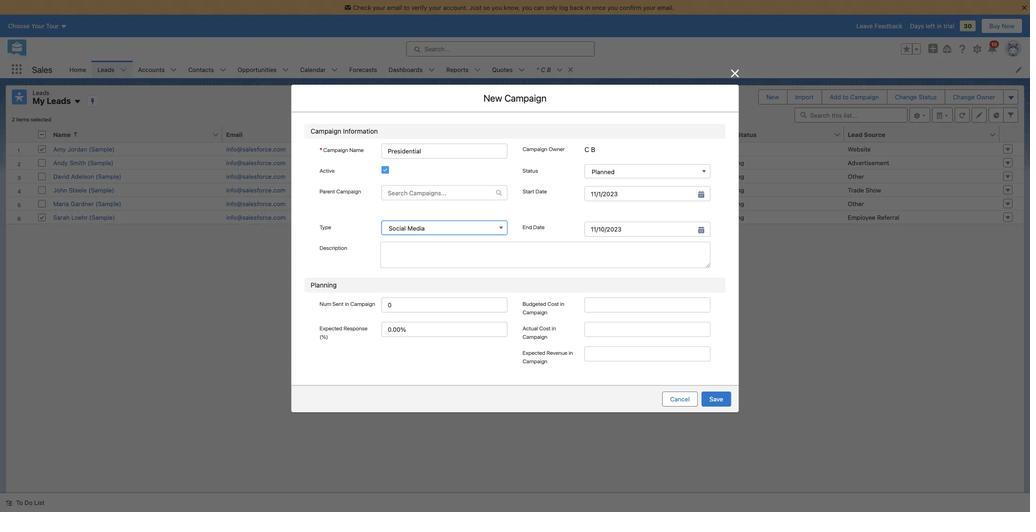 Task type: describe. For each thing, give the bounding box(es) containing it.
new button
[[759, 90, 787, 104]]

(sample) for amy jordan (sample)
[[89, 146, 115, 153]]

amy jordan (sample) link
[[53, 146, 115, 153]]

home link
[[64, 61, 92, 78]]

Parent Campaign text field
[[382, 186, 496, 200]]

campaign inside button
[[851, 94, 879, 101]]

3 you from the left
[[608, 4, 618, 11]]

4 click to dial disabled image from the top
[[389, 187, 448, 194]]

update existing campaign members?
[[372, 286, 478, 293]]

home
[[69, 66, 86, 73]]

end
[[523, 224, 532, 230]]

in for expected revenue in campaign
[[569, 350, 573, 356]]

information
[[343, 128, 378, 135]]

member for overwrite
[[413, 306, 436, 313]]

new for new campaign
[[484, 93, 502, 104]]

in for num sent in campaign
[[345, 301, 349, 307]]

1 your from the left
[[373, 4, 386, 11]]

lee enterprise, inc link
[[551, 146, 604, 153]]

andy smith (sample) link
[[53, 159, 113, 166]]

info@salesforce.com link for sarah loehr (sample)
[[226, 214, 286, 221]]

dashboards list item
[[383, 61, 441, 78]]

click to dial disabled image for universal technologies
[[389, 159, 448, 166]]

selected for 2 leads selected
[[395, 185, 422, 192]]

0 horizontal spatial to
[[404, 4, 410, 11]]

accounts
[[138, 66, 165, 73]]

once
[[592, 4, 606, 11]]

lead source element
[[844, 127, 1006, 143]]

start date
[[523, 188, 547, 195]]

campaign name
[[323, 147, 364, 153]]

members?
[[448, 286, 478, 293]]

inverse image
[[730, 68, 741, 79]]

5 info@salesforce.com from the top
[[226, 200, 286, 207]]

green dot publishing
[[551, 173, 612, 180]]

name button
[[49, 127, 212, 142]]

submit button
[[622, 327, 659, 342]]

0 vertical spatial text default image
[[496, 190, 503, 196]]

contacts list item
[[183, 61, 232, 78]]

name inside name button
[[53, 131, 71, 138]]

john
[[53, 187, 67, 194]]

working for green dot publishing
[[721, 173, 744, 180]]

social media button
[[382, 221, 508, 235]]

Expected Response (%) text field
[[382, 322, 508, 337]]

account.
[[443, 4, 468, 11]]

sarah
[[53, 214, 70, 221]]

(sample) for andy smith (sample)
[[88, 159, 113, 166]]

change owner
[[953, 94, 996, 101]]

my leads status
[[12, 116, 51, 123]]

lead source button
[[844, 127, 990, 142]]

budgeted cost in campaign
[[523, 301, 565, 316]]

3 working from the top
[[721, 187, 744, 194]]

leads right my
[[47, 96, 71, 106]]

status for member status
[[401, 247, 419, 254]]

search... button
[[406, 42, 595, 57]]

calendar list item
[[295, 61, 344, 78]]

info@salesforce.com for john steele (sample)
[[226, 187, 286, 194]]

1 horizontal spatial to
[[498, 158, 507, 169]]

active
[[320, 167, 335, 174]]

1 click to dial disabled image from the top
[[389, 146, 448, 153]]

leads inside leads 'link'
[[98, 66, 115, 73]]

sarah loehr (sample)
[[53, 214, 115, 221]]

new for new
[[767, 94, 779, 101]]

parent
[[320, 188, 335, 195]]

systems
[[561, 200, 585, 207]]

david adelson (sample)
[[53, 173, 121, 180]]

back
[[570, 4, 584, 11]]

list containing home
[[64, 61, 1031, 78]]

* for *
[[320, 147, 322, 153]]

now
[[1002, 22, 1015, 29]]

num sent in campaign
[[320, 301, 375, 307]]

maria gardner (sample) link
[[53, 200, 121, 207]]

info@salesforce.com link for john steele (sample)
[[226, 187, 286, 194]]

info@salesforce.com link for david adelson (sample)
[[226, 173, 286, 180]]

(%)
[[320, 334, 328, 340]]

my leads
[[33, 96, 71, 106]]

dashboards link
[[383, 61, 429, 78]]

planning
[[311, 281, 337, 289]]

other for green dot publishing
[[848, 173, 864, 180]]

1 vertical spatial c
[[585, 146, 590, 153]]

Budgeted Cost in Campaign text field
[[585, 298, 711, 313]]

name element
[[49, 127, 228, 143]]

campaign information
[[311, 128, 378, 135]]

campaign down the 'quotes' list item
[[505, 93, 547, 104]]

c inside list item
[[541, 66, 545, 73]]

buy now button
[[982, 18, 1023, 33]]

universal
[[551, 159, 578, 166]]

campaign
[[418, 286, 446, 293]]

calendar link
[[295, 61, 332, 78]]

1 vertical spatial name
[[350, 147, 364, 153]]

select list display image
[[933, 108, 953, 123]]

items
[[16, 116, 29, 123]]

employee referral
[[848, 214, 900, 221]]

campaign down update
[[350, 301, 375, 307]]

amy jordan (sample)
[[53, 146, 115, 153]]

3c systems
[[551, 200, 585, 207]]

advertisement
[[848, 159, 890, 166]]

opportunities list item
[[232, 61, 295, 78]]

in for days left in trial
[[937, 22, 942, 29]]

cancel button for add to campaign
[[583, 327, 619, 342]]

1 vertical spatial text default image
[[647, 217, 653, 223]]

info@salesforce.com link for andy smith (sample)
[[226, 159, 286, 166]]

(sample) for sarah loehr (sample)
[[89, 214, 115, 221]]

my
[[33, 96, 45, 106]]

lead for lead source
[[848, 131, 863, 138]]

campaign inside expected revenue in campaign
[[523, 358, 548, 365]]

adelson
[[71, 173, 94, 180]]

campaign left lee
[[523, 146, 548, 152]]

can
[[534, 4, 544, 11]]

Description text field
[[381, 242, 711, 268]]

steele
[[69, 187, 87, 194]]

response
[[344, 325, 368, 332]]

in for budgeted cost in campaign
[[560, 301, 565, 307]]

email
[[387, 4, 402, 11]]

universal technologies link
[[551, 159, 617, 166]]

referral
[[878, 214, 900, 221]]

change status button
[[888, 90, 945, 104]]

campaign down campaign information
[[323, 147, 348, 153]]

0 horizontal spatial cancel
[[591, 331, 611, 338]]

change for change owner
[[953, 94, 975, 101]]

in right back
[[585, 4, 590, 11]]

do
[[25, 500, 33, 507]]

5 working from the top
[[721, 214, 744, 221]]

phone
[[389, 131, 408, 138]]

to inside add to campaign button
[[843, 94, 849, 101]]

other for 3c systems
[[848, 200, 864, 207]]

source
[[864, 131, 886, 138]]

reports list item
[[441, 61, 487, 78]]

info@salesforce.com for sarah loehr (sample)
[[226, 214, 286, 221]]

3c
[[551, 200, 559, 207]]

Search My Leads list view. search field
[[795, 108, 908, 123]]

Expected Revenue in Campaign text field
[[585, 347, 711, 362]]

dot
[[570, 173, 580, 180]]

email button
[[222, 127, 375, 142]]

end date
[[523, 224, 545, 230]]

working for 3c systems
[[721, 200, 744, 207]]

type
[[320, 224, 331, 230]]

selected for 2 items selected
[[31, 116, 51, 123]]

click to dial disabled image for medlife, inc.
[[389, 214, 448, 221]]

john steele (sample)
[[53, 187, 114, 194]]

actual
[[523, 325, 538, 332]]

medlife,
[[551, 214, 576, 221]]

30
[[964, 22, 972, 29]]

change for change status
[[895, 94, 917, 101]]

accounts list item
[[132, 61, 183, 78]]

3c systems link
[[551, 200, 585, 207]]

green dot publishing link
[[551, 173, 612, 180]]

description
[[320, 245, 347, 251]]

check
[[353, 4, 371, 11]]

text default image inside list item
[[568, 66, 574, 73]]

update
[[372, 286, 393, 293]]

enterprise,
[[563, 146, 594, 153]]

campaign inside budgeted cost in campaign
[[523, 309, 548, 316]]

owner for campaign owner
[[549, 146, 565, 152]]



Task type: vqa. For each thing, say whether or not it's contained in the screenshot.
Status associated with Member Status
yes



Task type: locate. For each thing, give the bounding box(es) containing it.
3 info@salesforce.com link from the top
[[226, 173, 286, 180]]

to up search my leads list view. search box
[[843, 94, 849, 101]]

0 vertical spatial owner
[[977, 94, 996, 101]]

info@salesforce.com for david adelson (sample)
[[226, 173, 286, 180]]

4 info@salesforce.com link from the top
[[226, 187, 286, 194]]

revenue
[[547, 350, 568, 356]]

1 vertical spatial cancel
[[670, 396, 690, 403]]

info@salesforce.com link
[[226, 146, 286, 153], [226, 159, 286, 166], [226, 173, 286, 180], [226, 187, 286, 194], [226, 200, 286, 207], [226, 214, 286, 221]]

1 horizontal spatial add
[[830, 94, 841, 101]]

0 horizontal spatial cancel button
[[583, 327, 619, 342]]

Num Sent in Campaign text field
[[382, 298, 508, 313]]

leads link
[[92, 61, 120, 78]]

keep
[[383, 298, 398, 305]]

in inside budgeted cost in campaign
[[560, 301, 565, 307]]

0 horizontal spatial text default image
[[6, 500, 12, 507]]

none search field inside my leads|leads|list view element
[[795, 108, 908, 123]]

item number image
[[6, 127, 34, 142]]

submit
[[630, 331, 651, 338]]

owner
[[977, 94, 996, 101], [549, 146, 565, 152]]

member up overwrite member status
[[399, 298, 423, 305]]

0 horizontal spatial expected
[[320, 325, 342, 332]]

0 horizontal spatial add to campaign
[[480, 158, 551, 169]]

* for * c b
[[536, 66, 539, 73]]

Actual Cost in Campaign text field
[[585, 322, 711, 337]]

5 click to dial disabled image from the top
[[389, 200, 448, 207]]

cost inside budgeted cost in campaign
[[548, 301, 559, 307]]

leads right home link
[[98, 66, 115, 73]]

inc.
[[578, 214, 588, 221]]

in right left
[[937, 22, 942, 29]]

1 vertical spatial text default image
[[6, 500, 12, 507]]

0 vertical spatial text default image
[[568, 66, 574, 73]]

status for overwrite member status
[[438, 306, 456, 313]]

in for actual cost in campaign
[[552, 325, 556, 332]]

expected inside expected revenue in campaign
[[523, 350, 546, 356]]

selected inside my leads|leads|list view element
[[31, 116, 51, 123]]

1 horizontal spatial text default image
[[647, 217, 653, 223]]

maria
[[53, 200, 69, 207]]

new inside button
[[767, 94, 779, 101]]

1 vertical spatial status
[[438, 306, 456, 313]]

expected for expected revenue in campaign
[[523, 350, 546, 356]]

member
[[399, 298, 423, 305], [413, 306, 436, 313]]

2 vertical spatial to
[[498, 158, 507, 169]]

1 vertical spatial member
[[413, 306, 436, 313]]

list item
[[531, 61, 578, 78]]

campaign down revenue
[[523, 358, 548, 365]]

campaign down campaign owner
[[509, 158, 551, 169]]

0 vertical spatial status
[[425, 298, 442, 305]]

(sample) for maria gardner (sample)
[[96, 200, 121, 207]]

Start Date text field
[[585, 186, 711, 202]]

to down 'phone' element
[[498, 158, 507, 169]]

0 horizontal spatial owner
[[549, 146, 565, 152]]

5 info@salesforce.com link from the top
[[226, 200, 286, 207]]

0 horizontal spatial change
[[895, 94, 917, 101]]

my leads|leads|list view element
[[6, 85, 1025, 494]]

add inside button
[[830, 94, 841, 101]]

info@salesforce.com for andy smith (sample)
[[226, 159, 286, 166]]

None text field
[[382, 144, 508, 159]]

name down information
[[350, 147, 364, 153]]

amy
[[53, 146, 66, 153]]

check your email to verify your account. just so you know, you can only log back in once you confirm your email.
[[353, 4, 674, 11]]

0 horizontal spatial b
[[547, 66, 551, 73]]

(sample) up andy smith (sample) in the top left of the page
[[89, 146, 115, 153]]

2 lead from the left
[[848, 131, 863, 138]]

0 horizontal spatial your
[[373, 4, 386, 11]]

(sample) right the gardner
[[96, 200, 121, 207]]

company element
[[548, 127, 723, 143]]

buy
[[990, 22, 1001, 29]]

campaign owner
[[523, 146, 565, 152]]

0 horizontal spatial c
[[541, 66, 545, 73]]

lead status button
[[717, 127, 834, 142]]

text default image inside to do list button
[[6, 500, 12, 507]]

add to campaign
[[830, 94, 879, 101], [480, 158, 551, 169]]

david adelson (sample) link
[[53, 173, 121, 180]]

2 for 2 leads selected
[[372, 185, 376, 192]]

accounts link
[[132, 61, 170, 78]]

confirm
[[620, 4, 642, 11]]

overwrite
[[383, 306, 411, 313]]

text default image
[[496, 190, 503, 196], [6, 500, 12, 507]]

owner for change owner
[[977, 94, 996, 101]]

(sample) for john steele (sample)
[[88, 187, 114, 194]]

1 horizontal spatial expected
[[523, 350, 546, 356]]

add to campaign up search my leads list view. search box
[[830, 94, 879, 101]]

b
[[547, 66, 551, 73], [591, 146, 596, 153]]

add up search my leads list view. search box
[[830, 94, 841, 101]]

1 horizontal spatial change
[[953, 94, 975, 101]]

0 horizontal spatial add
[[480, 158, 496, 169]]

None search field
[[795, 108, 908, 123]]

phone button
[[385, 127, 537, 142]]

trade
[[848, 187, 864, 194]]

c left inc
[[585, 146, 590, 153]]

1 vertical spatial cancel button
[[662, 392, 698, 407]]

owner inside button
[[977, 94, 996, 101]]

lead for lead status
[[721, 131, 736, 138]]

your left email
[[373, 4, 386, 11]]

2 left leads at the left of page
[[372, 185, 376, 192]]

2 horizontal spatial your
[[643, 4, 656, 11]]

date right "start"
[[536, 188, 547, 195]]

name up amy
[[53, 131, 71, 138]]

0 horizontal spatial you
[[492, 4, 502, 11]]

expected inside "expected response (%)"
[[320, 325, 342, 332]]

3 click to dial disabled image from the top
[[389, 173, 448, 180]]

expected down actual cost in campaign
[[523, 350, 546, 356]]

3 your from the left
[[643, 4, 656, 11]]

1 vertical spatial cost
[[539, 325, 551, 332]]

(sample) for david adelson (sample)
[[96, 173, 121, 180]]

opportunities
[[238, 66, 277, 73]]

1 horizontal spatial text default image
[[496, 190, 503, 196]]

you left can
[[522, 4, 532, 11]]

1 info@salesforce.com link from the top
[[226, 146, 286, 153]]

campaign up search my leads list view. search box
[[851, 94, 879, 101]]

in right sent
[[345, 301, 349, 307]]

0 horizontal spatial selected
[[31, 116, 51, 123]]

(sample) down the maria gardner (sample)
[[89, 214, 115, 221]]

add to campaign inside button
[[830, 94, 879, 101]]

1 vertical spatial b
[[591, 146, 596, 153]]

1 horizontal spatial cancel button
[[662, 392, 698, 407]]

0 vertical spatial expected
[[320, 325, 342, 332]]

status up expected response (%) text field
[[438, 306, 456, 313]]

1 vertical spatial 2
[[372, 185, 376, 192]]

(sample) up the david adelson (sample) link
[[88, 159, 113, 166]]

group
[[901, 43, 921, 55]]

status
[[919, 94, 937, 101], [737, 131, 757, 138], [523, 167, 538, 174], [401, 247, 419, 254]]

new down quotes link
[[484, 93, 502, 104]]

leads list item
[[92, 61, 132, 78]]

change
[[895, 94, 917, 101], [953, 94, 975, 101]]

click to dial disabled image for green dot publishing
[[389, 173, 448, 180]]

0 vertical spatial date
[[536, 188, 547, 195]]

company
[[551, 131, 580, 138]]

other down trade
[[848, 200, 864, 207]]

you right once
[[608, 4, 618, 11]]

text default image
[[568, 66, 574, 73], [647, 217, 653, 223]]

in inside actual cost in campaign
[[552, 325, 556, 332]]

1 other from the top
[[848, 173, 864, 180]]

date for start date
[[536, 188, 547, 195]]

add to campaign up "start"
[[480, 158, 551, 169]]

cancel button left save button
[[662, 392, 698, 407]]

leave
[[857, 22, 873, 29]]

cancel left save button
[[670, 396, 690, 403]]

date for end date
[[533, 224, 545, 230]]

dashboards
[[389, 66, 423, 73]]

david
[[53, 173, 69, 180]]

calendar
[[300, 66, 326, 73]]

budgeted
[[523, 301, 546, 307]]

employee
[[848, 214, 876, 221]]

list item containing *
[[531, 61, 578, 78]]

website
[[848, 146, 871, 153]]

phone element
[[385, 127, 553, 143]]

1 horizontal spatial b
[[591, 146, 596, 153]]

* down email element
[[320, 147, 322, 153]]

to right email
[[404, 4, 410, 11]]

click to dial disabled image for 3c systems
[[389, 200, 448, 207]]

sent
[[333, 301, 344, 307]]

1 change from the left
[[895, 94, 917, 101]]

1 vertical spatial other
[[848, 200, 864, 207]]

*
[[536, 66, 539, 73], [320, 147, 322, 153]]

lead inside "button"
[[848, 131, 863, 138]]

selected
[[31, 116, 51, 123], [395, 185, 422, 192]]

0 horizontal spatial 2
[[12, 116, 15, 123]]

in down budgeted cost in campaign
[[552, 325, 556, 332]]

expected for expected response (%)
[[320, 325, 342, 332]]

0 vertical spatial 2
[[12, 116, 15, 123]]

cancel button for new campaign
[[662, 392, 698, 407]]

1 horizontal spatial cancel
[[670, 396, 690, 403]]

to do list
[[16, 500, 44, 507]]

1 horizontal spatial add to campaign
[[830, 94, 879, 101]]

6 info@salesforce.com from the top
[[226, 214, 286, 221]]

text default image right * c b
[[568, 66, 574, 73]]

medlife, inc. link
[[551, 214, 588, 221]]

2 change from the left
[[953, 94, 975, 101]]

1 horizontal spatial 2
[[372, 185, 376, 192]]

status inside my leads grid
[[737, 131, 757, 138]]

1 horizontal spatial lead
[[848, 131, 863, 138]]

lee enterprise, inc
[[551, 146, 604, 153]]

media
[[408, 225, 425, 232]]

1 you from the left
[[492, 4, 502, 11]]

status for change status
[[919, 94, 937, 101]]

selected right leads at the left of page
[[395, 185, 422, 192]]

lead inside button
[[721, 131, 736, 138]]

campaign down actual
[[523, 334, 548, 340]]

email element
[[222, 127, 391, 143]]

1 vertical spatial date
[[533, 224, 545, 230]]

text default image left to
[[6, 500, 12, 507]]

info@salesforce.com for amy jordan (sample)
[[226, 146, 286, 153]]

0 vertical spatial name
[[53, 131, 71, 138]]

existing
[[395, 286, 417, 293]]

john steele (sample) link
[[53, 187, 114, 194]]

2 horizontal spatial to
[[843, 94, 849, 101]]

cancel button left submit button
[[583, 327, 619, 342]]

* c b
[[536, 66, 551, 73]]

1 working from the top
[[721, 159, 744, 166]]

campaign down leads at the left of page
[[376, 201, 405, 208]]

member status
[[376, 247, 419, 254]]

list view controls image
[[910, 108, 931, 123]]

jordan
[[67, 146, 87, 153]]

item number element
[[6, 127, 34, 143]]

0 vertical spatial c
[[541, 66, 545, 73]]

show
[[866, 187, 882, 194]]

working for universal technologies
[[721, 159, 744, 166]]

1 horizontal spatial name
[[350, 147, 364, 153]]

maria gardner (sample)
[[53, 200, 121, 207]]

expected up (%)
[[320, 325, 342, 332]]

leads down sales
[[33, 89, 50, 96]]

2 your from the left
[[429, 4, 442, 11]]

1 horizontal spatial you
[[522, 4, 532, 11]]

1 info@salesforce.com from the top
[[226, 146, 286, 153]]

4 working from the top
[[721, 200, 744, 207]]

cancel left submit button
[[591, 331, 611, 338]]

lead status element
[[717, 127, 850, 143]]

status for lead status
[[737, 131, 757, 138]]

date right end
[[533, 224, 545, 230]]

you right so
[[492, 4, 502, 11]]

info@salesforce.com link for amy jordan (sample)
[[226, 146, 286, 153]]

search...
[[425, 46, 450, 53]]

change status
[[895, 94, 937, 101]]

left
[[926, 22, 936, 29]]

in right budgeted
[[560, 301, 565, 307]]

2 left items at the top of the page
[[12, 116, 15, 123]]

cost for budgeted
[[548, 301, 559, 307]]

smith
[[70, 159, 86, 166]]

your right verify
[[429, 4, 442, 11]]

2 other from the top
[[848, 200, 864, 207]]

expected response (%)
[[320, 325, 368, 340]]

lead
[[721, 131, 736, 138], [848, 131, 863, 138]]

2 info@salesforce.com from the top
[[226, 159, 286, 166]]

selected right items at the top of the page
[[31, 116, 51, 123]]

quotes list item
[[487, 61, 531, 78]]

0 vertical spatial cancel button
[[583, 327, 619, 342]]

new
[[484, 93, 502, 104], [767, 94, 779, 101]]

status down campaign
[[425, 298, 442, 305]]

cost
[[548, 301, 559, 307], [539, 325, 551, 332]]

forecasts link
[[344, 61, 383, 78]]

publishing
[[582, 173, 612, 180]]

status for keep member status
[[425, 298, 442, 305]]

2 for 2 items selected
[[12, 116, 15, 123]]

1 horizontal spatial new
[[767, 94, 779, 101]]

Active checkbox
[[382, 166, 389, 174]]

days
[[911, 22, 925, 29]]

trade show
[[848, 187, 882, 194]]

0 vertical spatial b
[[547, 66, 551, 73]]

cell inside my leads grid
[[34, 127, 49, 143]]

4 info@salesforce.com from the top
[[226, 187, 286, 194]]

6 click to dial disabled image from the top
[[389, 214, 448, 221]]

0 horizontal spatial lead
[[721, 131, 736, 138]]

* inside list item
[[536, 66, 539, 73]]

trial
[[944, 22, 955, 29]]

1 vertical spatial owner
[[549, 146, 565, 152]]

cost for actual
[[539, 325, 551, 332]]

list
[[64, 61, 1031, 78]]

1 vertical spatial *
[[320, 147, 322, 153]]

2 inside my leads|leads|list view element
[[12, 116, 15, 123]]

2 click to dial disabled image from the top
[[389, 159, 448, 166]]

change owner button
[[946, 90, 1003, 104]]

click to dial disabled image
[[389, 146, 448, 153], [389, 159, 448, 166], [389, 173, 448, 180], [389, 187, 448, 194], [389, 200, 448, 207], [389, 214, 448, 221]]

campaign
[[505, 93, 547, 104], [851, 94, 879, 101], [311, 128, 341, 135], [523, 146, 548, 152], [323, 147, 348, 153], [509, 158, 551, 169], [336, 188, 361, 195], [376, 201, 405, 208], [350, 301, 375, 307], [523, 309, 548, 316], [523, 334, 548, 340], [523, 358, 548, 365]]

2 info@salesforce.com link from the top
[[226, 159, 286, 166]]

member down keep member status
[[413, 306, 436, 313]]

sales
[[32, 64, 52, 75]]

0 vertical spatial cost
[[548, 301, 559, 307]]

(sample) down david adelson (sample)
[[88, 187, 114, 194]]

andy smith (sample)
[[53, 159, 113, 166]]

campaign down budgeted
[[523, 309, 548, 316]]

0 vertical spatial add to campaign
[[830, 94, 879, 101]]

1 horizontal spatial *
[[536, 66, 539, 73]]

action image
[[1000, 127, 1024, 142]]

add down 'phone' element
[[480, 158, 496, 169]]

1 vertical spatial add
[[480, 158, 496, 169]]

* right the 'quotes' list item
[[536, 66, 539, 73]]

3 info@salesforce.com from the top
[[226, 173, 286, 180]]

working
[[721, 159, 744, 166], [721, 173, 744, 180], [721, 187, 744, 194], [721, 200, 744, 207], [721, 214, 744, 221]]

campaign up "campaign name"
[[311, 128, 341, 135]]

1 vertical spatial selected
[[395, 185, 422, 192]]

expected revenue in campaign
[[523, 350, 573, 365]]

loehr
[[71, 214, 88, 221]]

2 horizontal spatial you
[[608, 4, 618, 11]]

cost inside actual cost in campaign
[[539, 325, 551, 332]]

c right the 'quotes' list item
[[541, 66, 545, 73]]

social
[[389, 225, 406, 232]]

1 horizontal spatial your
[[429, 4, 442, 11]]

b right the 'quotes' list item
[[547, 66, 551, 73]]

new left import
[[767, 94, 779, 101]]

0 vertical spatial cancel
[[591, 331, 611, 338]]

email.
[[658, 4, 674, 11]]

b left inc
[[591, 146, 596, 153]]

action element
[[1000, 127, 1024, 143]]

0 horizontal spatial *
[[320, 147, 322, 153]]

campaign inside actual cost in campaign
[[523, 334, 548, 340]]

only
[[546, 4, 558, 11]]

1 horizontal spatial selected
[[395, 185, 422, 192]]

1 vertical spatial add to campaign
[[480, 158, 551, 169]]

End Date text field
[[585, 222, 711, 237]]

2 you from the left
[[522, 4, 532, 11]]

(sample) right adelson on the left top of page
[[96, 173, 121, 180]]

keep member status
[[383, 298, 442, 305]]

cost right actual
[[539, 325, 551, 332]]

0 vertical spatial add
[[830, 94, 841, 101]]

1 lead from the left
[[721, 131, 736, 138]]

in inside expected revenue in campaign
[[569, 350, 573, 356]]

in right revenue
[[569, 350, 573, 356]]

contacts link
[[183, 61, 220, 78]]

cost right budgeted
[[548, 301, 559, 307]]

2 working from the top
[[721, 173, 744, 180]]

list
[[34, 500, 44, 507]]

text default image down start date 'text box'
[[647, 217, 653, 223]]

medlife, inc.
[[551, 214, 588, 221]]

1 horizontal spatial c
[[585, 146, 590, 153]]

other up trade
[[848, 173, 864, 180]]

your left email.
[[643, 4, 656, 11]]

cell
[[34, 127, 49, 143]]

text default image left "start"
[[496, 190, 503, 196]]

0 horizontal spatial new
[[484, 93, 502, 104]]

forecasts
[[349, 66, 377, 73]]

0 vertical spatial other
[[848, 173, 864, 180]]

campaign right parent
[[336, 188, 361, 195]]

1 vertical spatial expected
[[523, 350, 546, 356]]

days left in trial
[[911, 22, 955, 29]]

1 horizontal spatial owner
[[977, 94, 996, 101]]

0 horizontal spatial text default image
[[568, 66, 574, 73]]

1 vertical spatial to
[[843, 94, 849, 101]]

technologies
[[579, 159, 617, 166]]

buy now
[[990, 22, 1015, 29]]

0 vertical spatial selected
[[31, 116, 51, 123]]

0 vertical spatial to
[[404, 4, 410, 11]]

member for keep
[[399, 298, 423, 305]]

0 vertical spatial member
[[399, 298, 423, 305]]

0 vertical spatial *
[[536, 66, 539, 73]]

0 horizontal spatial name
[[53, 131, 71, 138]]

parent campaign
[[320, 188, 361, 195]]

my leads grid
[[6, 127, 1024, 225]]

2 items selected
[[12, 116, 51, 123]]

6 info@salesforce.com link from the top
[[226, 214, 286, 221]]

reports link
[[441, 61, 474, 78]]



